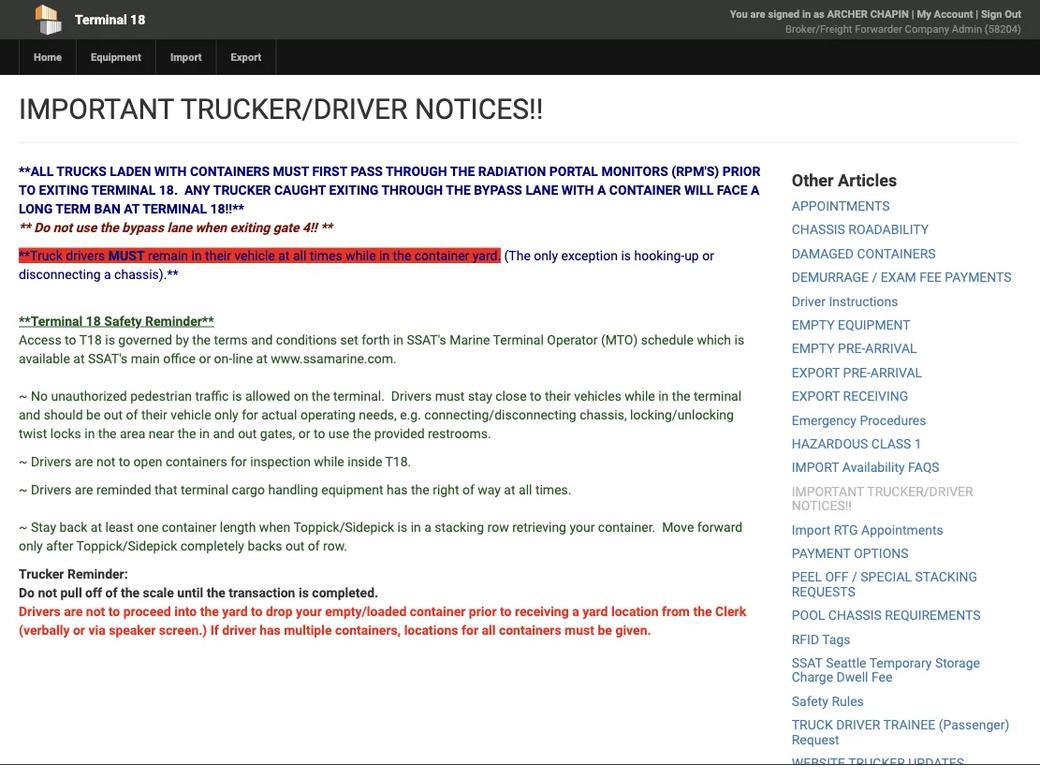 Task type: vqa. For each thing, say whether or not it's contained in the screenshot.
2nd 'The' from the left
no



Task type: locate. For each thing, give the bounding box(es) containing it.
exiting down pass
[[329, 182, 379, 198]]

of left row.
[[308, 538, 320, 553]]

** right the 4!!
[[320, 220, 332, 235]]

1 vertical spatial terminal
[[143, 201, 207, 216]]

2 vertical spatial their
[[141, 407, 167, 422]]

the
[[450, 163, 475, 179], [446, 182, 471, 198]]

2 horizontal spatial only
[[534, 248, 558, 263]]

vehicle down exiting
[[235, 248, 275, 263]]

a down drivers at top left
[[104, 266, 111, 282]]

demurrage / exam fee payments link
[[792, 270, 1012, 285]]

3 ~ from the top
[[19, 482, 28, 497]]

1 vertical spatial /
[[852, 570, 858, 585]]

1 horizontal spatial a
[[424, 519, 432, 535]]

in up locking/unlocking
[[659, 388, 669, 404]]

storage
[[935, 655, 980, 671]]

1 horizontal spatial 18
[[130, 12, 145, 27]]

1 horizontal spatial import
[[792, 522, 831, 537]]

not down term
[[53, 220, 72, 235]]

1 horizontal spatial terminal
[[694, 388, 742, 404]]

containers up trucker on the top left of page
[[190, 163, 270, 179]]

0 horizontal spatial exiting
[[39, 182, 88, 198]]

a inside trucker reminder: do not pull off of the scale until the transaction is completed. drivers are not to proceed into the yard to drop your empty/loaded container prior to receiving a yard location from the clerk (verbally or via speaker screen.) if driver has multiple containers, locations for all containers must be given.
[[572, 604, 579, 619]]

pedestrian
[[130, 388, 192, 404]]

terminal down laden
[[91, 182, 156, 198]]

on-
[[214, 351, 232, 366]]

1 vertical spatial export
[[792, 389, 840, 404]]

stay
[[468, 388, 492, 404]]

and up line
[[251, 332, 273, 347]]

peel
[[792, 570, 822, 585]]

0 vertical spatial has
[[387, 482, 408, 497]]

scale
[[143, 585, 174, 600]]

1 horizontal spatial yard
[[583, 604, 608, 619]]

**
[[19, 220, 31, 235], [320, 220, 332, 235]]

2 vertical spatial container
[[410, 604, 466, 619]]

the up bypass
[[450, 163, 475, 179]]

0 horizontal spatial |
[[912, 8, 915, 20]]

2 horizontal spatial while
[[625, 388, 655, 404]]

1 horizontal spatial /
[[872, 270, 878, 285]]

/ left exam
[[872, 270, 878, 285]]

1 horizontal spatial while
[[346, 248, 376, 263]]

is inside (the only exception is hooking-up or disconnecting a chassis).**
[[621, 248, 631, 263]]

1 horizontal spatial trucker/driver
[[867, 484, 974, 499]]

2 horizontal spatial a
[[572, 604, 579, 619]]

is up the multiple
[[299, 585, 309, 600]]

2 vertical spatial a
[[572, 604, 579, 619]]

a inside ~ stay back at least one container length when toppick/sidepick is in a stacking row retrieving your container.  move forward only after toppick/sidepick completely backs out of row.
[[424, 519, 432, 535]]

1 | from the left
[[912, 8, 915, 20]]

terminal
[[75, 12, 127, 27], [493, 332, 544, 347]]

ssat's left marine
[[407, 332, 447, 347]]

0 vertical spatial terminal
[[75, 12, 127, 27]]

to
[[19, 182, 36, 198]]

containers up the that
[[166, 454, 227, 469]]

faqs
[[908, 460, 940, 475]]

lane
[[167, 220, 192, 235]]

not inside **all trucks laden with containers must first pass through the radiation portal monitors (rpm's) prior to exiting terminal 18.  any trucker caught exiting through the bypass lane with a container will face a long term ban at terminal 18!!** ** do not use the bypass lane when exiting gate 4!! **
[[53, 220, 72, 235]]

must inside trucker reminder: do not pull off of the scale until the transaction is completed. drivers are not to proceed into the yard to drop your empty/loaded container prior to receiving a yard location from the clerk (verbally or via speaker screen.) if driver has multiple containers, locations for all containers must be given.
[[565, 622, 595, 638]]

empty pre-arrival link
[[792, 341, 917, 357]]

multiple
[[284, 622, 332, 638]]

1 vertical spatial your
[[296, 604, 322, 619]]

signed
[[768, 8, 800, 20]]

not up reminded
[[96, 454, 115, 469]]

of inside ~ no unauthorized pedestrian traffic is allowed on the terminal.  drivers must stay close to their vehicles while in the terminal and should be out of their vehicle only for actual operating needs, e.g. connecting/disconnecting chassis, locking/unlocking twist locks in the area near the in and out gates, or to use the provided restrooms.
[[126, 407, 138, 422]]

and
[[251, 332, 273, 347], [19, 407, 40, 422], [213, 426, 235, 441]]

1 a from the left
[[597, 182, 606, 198]]

18 inside **terminal 18 safety reminder** access to t18 is governed by the terms and conditions set forth in ssat's marine terminal operator (mto) schedule which is available at ssat's main office or on-line at
[[86, 313, 101, 329]]

damaged
[[792, 246, 854, 261]]

0 horizontal spatial toppick/sidepick
[[76, 538, 177, 553]]

0 horizontal spatial when
[[195, 220, 227, 235]]

**all trucks laden with containers must first pass through the radiation portal monitors (rpm's) prior to exiting terminal 18.  any trucker caught exiting through the bypass lane with a container will face a long term ban at terminal 18!!** ** do not use the bypass lane when exiting gate 4!! **
[[19, 163, 761, 235]]

completed.
[[312, 585, 378, 600]]

2 empty from the top
[[792, 341, 835, 357]]

2 vertical spatial only
[[19, 538, 43, 553]]

trucker/driver inside other articles appointments chassis roadability damaged containers demurrage / exam fee payments driver instructions empty equipment empty pre-arrival export pre-arrival export receiving emergency procedures hazardous class 1 import availability faqs important trucker/driver notices!! import rtg appointments payment options peel off / special stacking requests pool chassis requirements rfid tags ssat seattle temporary storage charge dwell fee safety rules truck driver trainee (passenger) request
[[867, 484, 974, 499]]

container left yard. on the left top of page
[[415, 248, 469, 263]]

to down operating
[[314, 426, 325, 441]]

e.g.
[[400, 407, 421, 422]]

1 horizontal spatial your
[[570, 519, 595, 535]]

notices!!
[[415, 92, 544, 125], [792, 498, 852, 514]]

main
[[131, 351, 160, 366]]

or
[[703, 248, 714, 263], [199, 351, 211, 366], [299, 426, 310, 441], [73, 622, 85, 638]]

equipment
[[321, 482, 384, 497]]

import down terminal 18 link
[[170, 51, 202, 63]]

at inside ~ stay back at least one container length when toppick/sidepick is in a stacking row retrieving your container.  move forward only after toppick/sidepick completely backs out of row.
[[91, 519, 102, 535]]

in left as
[[803, 8, 811, 20]]

| left sign
[[976, 8, 979, 20]]

/ right off
[[852, 570, 858, 585]]

the left bypass
[[446, 182, 471, 198]]

drivers inside ~ no unauthorized pedestrian traffic is allowed on the terminal.  drivers must stay close to their vehicles while in the terminal and should be out of their vehicle only for actual operating needs, e.g. connecting/disconnecting chassis, locking/unlocking twist locks in the area near the in and out gates, or to use the provided restrooms.
[[391, 388, 432, 404]]

0 horizontal spatial terminal
[[75, 12, 127, 27]]

2 horizontal spatial all
[[519, 482, 532, 497]]

trucker/driver down export
[[180, 92, 408, 125]]

other
[[792, 170, 834, 190]]

0 vertical spatial their
[[205, 248, 231, 263]]

0 horizontal spatial use
[[76, 220, 97, 235]]

face
[[717, 182, 748, 198]]

arrival up the receiving
[[871, 365, 923, 380]]

0 vertical spatial ssat's
[[407, 332, 447, 347]]

in left the stacking
[[411, 519, 421, 535]]

1 horizontal spatial toppick/sidepick
[[294, 519, 394, 535]]

0 vertical spatial import
[[170, 51, 202, 63]]

0 vertical spatial trucker/driver
[[180, 92, 408, 125]]

1 vertical spatial containers
[[857, 246, 936, 261]]

2 vertical spatial while
[[314, 454, 344, 469]]

export receiving link
[[792, 389, 909, 404]]

2 ** from the left
[[320, 220, 332, 235]]

is inside trucker reminder: do not pull off of the scale until the transaction is completed. drivers are not to proceed into the yard to drop your empty/loaded container prior to receiving a yard location from the clerk (verbally or via speaker screen.) if driver has multiple containers, locations for all containers must be given.
[[299, 585, 309, 600]]

1 vertical spatial the
[[446, 182, 471, 198]]

0 horizontal spatial must
[[435, 388, 465, 404]]

0 horizontal spatial notices!!
[[415, 92, 544, 125]]

to inside **terminal 18 safety reminder** access to t18 is governed by the terms and conditions set forth in ssat's marine terminal operator (mto) schedule which is available at ssat's main office or on-line at
[[65, 332, 76, 347]]

safety up truck
[[792, 694, 829, 709]]

are down the pull
[[64, 604, 83, 619]]

to down transaction
[[251, 604, 263, 619]]

container inside ~ stay back at least one container length when toppick/sidepick is in a stacking row retrieving your container.  move forward only after toppick/sidepick completely backs out of row.
[[162, 519, 217, 535]]

use down term
[[76, 220, 97, 235]]

4!!
[[303, 220, 317, 235]]

term
[[56, 201, 91, 216]]

out inside ~ stay back at least one container length when toppick/sidepick is in a stacking row retrieving your container.  move forward only after toppick/sidepick completely backs out of row.
[[286, 538, 305, 553]]

while up "chassis,"
[[625, 388, 655, 404]]

important down import
[[792, 484, 865, 499]]

important inside other articles appointments chassis roadability damaged containers demurrage / exam fee payments driver instructions empty equipment empty pre-arrival export pre-arrival export receiving emergency procedures hazardous class 1 import availability faqs important trucker/driver notices!! import rtg appointments payment options peel off / special stacking requests pool chassis requirements rfid tags ssat seattle temporary storage charge dwell fee safety rules truck driver trainee (passenger) request
[[792, 484, 865, 499]]

0 vertical spatial vehicle
[[235, 248, 275, 263]]

container up locations
[[410, 604, 466, 619]]

area
[[120, 426, 145, 441]]

0 vertical spatial use
[[76, 220, 97, 235]]

drivers
[[391, 388, 432, 404], [31, 454, 72, 469], [31, 482, 72, 497], [19, 604, 61, 619]]

safety inside **terminal 18 safety reminder** access to t18 is governed by the terms and conditions set forth in ssat's marine terminal operator (mto) schedule which is available at ssat's main office or on-line at
[[104, 313, 142, 329]]

for inside trucker reminder: do not pull off of the scale until the transaction is completed. drivers are not to proceed into the yard to drop your empty/loaded container prior to receiving a yard location from the clerk (verbally or via speaker screen.) if driver has multiple containers, locations for all containers must be given.
[[462, 622, 479, 638]]

is inside ~ stay back at least one container length when toppick/sidepick is in a stacking row retrieving your container.  move forward only after toppick/sidepick completely backs out of row.
[[398, 519, 408, 535]]

(passenger)
[[939, 717, 1010, 733]]

1 horizontal spatial |
[[976, 8, 979, 20]]

ssat's
[[407, 332, 447, 347], [88, 351, 128, 366]]

their left vehicles at the bottom right of page
[[545, 388, 571, 404]]

vehicle
[[235, 248, 275, 263], [171, 407, 211, 422]]

in up . at the top
[[393, 332, 404, 347]]

0 vertical spatial export
[[792, 365, 840, 380]]

18 up t18
[[86, 313, 101, 329]]

containers inside trucker reminder: do not pull off of the scale until the transaction is completed. drivers are not to proceed into the yard to drop your empty/loaded container prior to receiving a yard location from the clerk (verbally or via speaker screen.) if driver has multiple containers, locations for all containers must be given.
[[499, 622, 562, 638]]

terminal inside ~ no unauthorized pedestrian traffic is allowed on the terminal.  drivers must stay close to their vehicles while in the terminal and should be out of their vehicle only for actual operating needs, e.g. connecting/disconnecting chassis, locking/unlocking twist locks in the area near the in and out gates, or to use the provided restrooms.
[[694, 388, 742, 404]]

at down t18
[[73, 351, 85, 366]]

terminal down ~ drivers are not to open containers for inspection while inside t18.
[[181, 482, 229, 497]]

only inside (the only exception is hooking-up or disconnecting a chassis).**
[[534, 248, 558, 263]]

the inside **all trucks laden with containers must first pass through the radiation portal monitors (rpm's) prior to exiting terminal 18.  any trucker caught exiting through the bypass lane with a container will face a long term ban at terminal 18!!** ** do not use the bypass lane when exiting gate 4!! **
[[100, 220, 119, 235]]

reminder:
[[67, 566, 128, 582]]

screen.)
[[159, 622, 207, 638]]

appointments
[[862, 522, 944, 537]]

4 ~ from the top
[[19, 519, 28, 535]]

actual
[[262, 407, 297, 422]]

for up cargo
[[231, 454, 247, 469]]

the right 'from'
[[693, 604, 712, 619]]

1 horizontal spatial must
[[565, 622, 595, 638]]

0 vertical spatial toppick/sidepick
[[294, 519, 394, 535]]

set
[[340, 332, 358, 347]]

hooking-
[[634, 248, 685, 263]]

while right times
[[346, 248, 376, 263]]

~ inside ~ no unauthorized pedestrian traffic is allowed on the terminal.  drivers must stay close to their vehicles while in the terminal and should be out of their vehicle only for actual operating needs, e.g. connecting/disconnecting chassis, locking/unlocking twist locks in the area near the in and out gates, or to use the provided restrooms.
[[19, 388, 28, 404]]

0 vertical spatial for
[[242, 407, 258, 422]]

toppick/sidepick down "least"
[[76, 538, 177, 553]]

be left given.
[[598, 622, 612, 638]]

1 vertical spatial container
[[162, 519, 217, 535]]

0 vertical spatial a
[[104, 266, 111, 282]]

0 horizontal spatial only
[[19, 538, 43, 553]]

0 vertical spatial containers
[[190, 163, 270, 179]]

are up back
[[75, 482, 93, 497]]

your right retrieving
[[570, 519, 595, 535]]

pool chassis requirements link
[[792, 608, 981, 623]]

when up backs
[[259, 519, 291, 535]]

for inside ~ no unauthorized pedestrian traffic is allowed on the terminal.  drivers must stay close to their vehicles while in the terminal and should be out of their vehicle only for actual operating needs, e.g. connecting/disconnecting chassis, locking/unlocking twist locks in the area near the in and out gates, or to use the provided restrooms.
[[242, 407, 258, 422]]

2 | from the left
[[976, 8, 979, 20]]

1 vertical spatial has
[[260, 622, 281, 638]]

notices!! up the radiation
[[415, 92, 544, 125]]

be inside ~ no unauthorized pedestrian traffic is allowed on the terminal.  drivers must stay close to their vehicles while in the terminal and should be out of their vehicle only for actual operating needs, e.g. connecting/disconnecting chassis, locking/unlocking twist locks in the area near the in and out gates, or to use the provided restrooms.
[[86, 407, 101, 422]]

must left stay
[[435, 388, 465, 404]]

containers
[[190, 163, 270, 179], [857, 246, 936, 261]]

0 vertical spatial terminal
[[694, 388, 742, 404]]

do inside **all trucks laden with containers must first pass through the radiation portal monitors (rpm's) prior to exiting terminal 18.  any trucker caught exiting through the bypass lane with a container will face a long term ban at terminal 18!!** ** do not use the bypass lane when exiting gate 4!! **
[[34, 220, 50, 235]]

equipment
[[91, 51, 141, 63]]

are right you
[[751, 8, 766, 20]]

1 horizontal spatial must
[[273, 163, 309, 179]]

1 ~ from the top
[[19, 388, 28, 404]]

0 horizontal spatial all
[[293, 248, 307, 263]]

1
[[915, 436, 922, 452]]

terminal inside **terminal 18 safety reminder** access to t18 is governed by the terms and conditions set forth in ssat's marine terminal operator (mto) schedule which is available at ssat's main office or on-line at
[[493, 332, 544, 347]]

of left the way
[[463, 482, 475, 497]]

notices!! up rtg
[[792, 498, 852, 514]]

the left right
[[411, 482, 430, 497]]

only
[[534, 248, 558, 263], [214, 407, 239, 422], [19, 538, 43, 553]]

or right "up"
[[703, 248, 714, 263]]

1 horizontal spatial when
[[259, 519, 291, 535]]

the up proceed
[[121, 585, 140, 600]]

1 vertical spatial ssat's
[[88, 351, 128, 366]]

1 vertical spatial import
[[792, 522, 831, 537]]

pre- down empty pre-arrival 'link'
[[843, 365, 871, 380]]

allowed
[[245, 388, 291, 404]]

inspection
[[250, 454, 311, 469]]

1 exiting from the left
[[39, 182, 88, 198]]

0 horizontal spatial must
[[108, 248, 145, 263]]

1 vertical spatial through
[[382, 182, 443, 198]]

1 horizontal spatial containers
[[499, 622, 562, 638]]

0 vertical spatial pre-
[[838, 341, 866, 357]]

retrieving
[[512, 519, 567, 535]]

export up emergency
[[792, 389, 840, 404]]

be
[[86, 407, 101, 422], [598, 622, 612, 638]]

terminal up "equipment" link
[[75, 12, 127, 27]]

through
[[386, 163, 447, 179], [382, 182, 443, 198]]

1 horizontal spatial terminal
[[493, 332, 544, 347]]

trucker/driver down faqs
[[867, 484, 974, 499]]

all down prior at the left of the page
[[482, 622, 496, 638]]

into
[[174, 604, 197, 619]]

2 horizontal spatial their
[[545, 388, 571, 404]]

special
[[861, 570, 912, 585]]

18 for **terminal
[[86, 313, 101, 329]]

terminal up lane
[[143, 201, 207, 216]]

only down traffic
[[214, 407, 239, 422]]

in inside **terminal 18 safety reminder** access to t18 is governed by the terms and conditions set forth in ssat's marine terminal operator (mto) schedule which is available at ssat's main office or on-line at
[[393, 332, 404, 347]]

their down exiting
[[205, 248, 231, 263]]

1 horizontal spatial exiting
[[329, 182, 379, 198]]

or left on-
[[199, 351, 211, 366]]

a inside (the only exception is hooking-up or disconnecting a chassis).**
[[104, 266, 111, 282]]

for down prior at the left of the page
[[462, 622, 479, 638]]

do inside trucker reminder: do not pull off of the scale until the transaction is completed. drivers are not to proceed into the yard to drop your empty/loaded container prior to receiving a yard location from the clerk (verbally or via speaker screen.) if driver has multiple containers, locations for all containers must be given.
[[19, 585, 35, 600]]

export up export receiving "link"
[[792, 365, 840, 380]]

you
[[730, 8, 748, 20]]

of right off
[[105, 585, 118, 600]]

1 vertical spatial important
[[792, 484, 865, 499]]

~ no unauthorized pedestrian traffic is allowed on the terminal.  drivers must stay close to their vehicles while in the terminal and should be out of their vehicle only for actual operating needs, e.g. connecting/disconnecting chassis, locking/unlocking twist locks in the area near the in and out gates, or to use the provided restrooms.
[[19, 388, 742, 441]]

reminder**
[[145, 313, 214, 329]]

the down **all trucks laden with containers must first pass through the radiation portal monitors (rpm's) prior to exiting terminal 18.  any trucker caught exiting through the bypass lane with a container will face a long term ban at terminal 18!!** ** do not use the bypass lane when exiting gate 4!! **
[[393, 248, 411, 263]]

0 horizontal spatial /
[[852, 570, 858, 585]]

the inside **terminal 18 safety reminder** access to t18 is governed by the terms and conditions set forth in ssat's marine terminal operator (mto) schedule which is available at ssat's main office or on-line at
[[192, 332, 211, 347]]

rtg
[[834, 522, 858, 537]]

18 up equipment
[[130, 12, 145, 27]]

2 a from the left
[[751, 182, 760, 198]]

arrival
[[866, 341, 917, 357], [871, 365, 923, 380]]

1 vertical spatial notices!!
[[792, 498, 852, 514]]

2 yard from the left
[[583, 604, 608, 619]]

18 for terminal
[[130, 12, 145, 27]]

1 ** from the left
[[19, 220, 31, 235]]

arrival down equipment at right
[[866, 341, 917, 357]]

all inside trucker reminder: do not pull off of the scale until the transaction is completed. drivers are not to proceed into the yard to drop your empty/loaded container prior to receiving a yard location from the clerk (verbally or via speaker screen.) if driver has multiple containers, locations for all containers must be given.
[[482, 622, 496, 638]]

containers down receiving at the bottom of the page
[[499, 622, 562, 638]]

empty
[[792, 317, 835, 333], [792, 341, 835, 357]]

export link
[[216, 39, 276, 75]]

1 horizontal spatial ssat's
[[407, 332, 447, 347]]

to left t18
[[65, 332, 76, 347]]

import up 'payment'
[[792, 522, 831, 537]]

is right t18
[[105, 332, 115, 347]]

use down operating
[[329, 426, 349, 441]]

for
[[242, 407, 258, 422], [231, 454, 247, 469], [462, 622, 479, 638]]

0 vertical spatial 18
[[130, 12, 145, 27]]

1 horizontal spatial containers
[[857, 246, 936, 261]]

drivers up (verbally
[[19, 604, 61, 619]]

0 horizontal spatial vehicle
[[171, 407, 211, 422]]

1 vertical spatial chassis
[[829, 608, 882, 623]]

the up locking/unlocking
[[672, 388, 691, 404]]

a down portal at the top right
[[597, 182, 606, 198]]

given.
[[616, 622, 651, 638]]

0 vertical spatial be
[[86, 407, 101, 422]]

1 horizontal spatial be
[[598, 622, 612, 638]]

|
[[912, 8, 915, 20], [976, 8, 979, 20]]

~ drivers are reminded that terminal cargo handling equipment has the right of way at all times.
[[19, 482, 572, 497]]

0 horizontal spatial a
[[597, 182, 606, 198]]

driver
[[222, 622, 256, 638]]

your up the multiple
[[296, 604, 322, 619]]

ssat seattle temporary storage charge dwell fee link
[[792, 655, 980, 685]]

must up caught
[[273, 163, 309, 179]]

2 ~ from the top
[[19, 454, 28, 469]]

~ inside ~ stay back at least one container length when toppick/sidepick is in a stacking row retrieving your container.  move forward only after toppick/sidepick completely backs out of row.
[[19, 519, 28, 535]]

0 horizontal spatial with
[[154, 163, 187, 179]]

2 export from the top
[[792, 389, 840, 404]]

remain
[[148, 248, 188, 263]]

of up area
[[126, 407, 138, 422]]

pre- down empty equipment link
[[838, 341, 866, 357]]

yard up driver
[[222, 604, 248, 619]]

chassis up damaged
[[792, 222, 846, 238]]

0 vertical spatial do
[[34, 220, 50, 235]]

import rtg appointments link
[[792, 522, 944, 537]]

| left my
[[912, 8, 915, 20]]

1 vertical spatial with
[[562, 182, 594, 198]]

or inside ~ no unauthorized pedestrian traffic is allowed on the terminal.  drivers must stay close to their vehicles while in the terminal and should be out of their vehicle only for actual operating needs, e.g. connecting/disconnecting chassis, locking/unlocking twist locks in the area near the in and out gates, or to use the provided restrooms.
[[299, 426, 310, 441]]

1 horizontal spatial safety
[[792, 694, 829, 709]]

0 horizontal spatial import
[[170, 51, 202, 63]]

terms
[[214, 332, 248, 347]]

1 horizontal spatial their
[[205, 248, 231, 263]]

containers inside other articles appointments chassis roadability damaged containers demurrage / exam fee payments driver instructions empty equipment empty pre-arrival export pre-arrival export receiving emergency procedures hazardous class 1 import availability faqs important trucker/driver notices!! import rtg appointments payment options peel off / special stacking requests pool chassis requirements rfid tags ssat seattle temporary storage charge dwell fee safety rules truck driver trainee (passenger) request
[[857, 246, 936, 261]]

or right gates,
[[299, 426, 310, 441]]

1 horizontal spatial notices!!
[[792, 498, 852, 514]]

t18.
[[385, 454, 411, 469]]

is
[[621, 248, 631, 263], [105, 332, 115, 347], [735, 332, 745, 347], [232, 388, 242, 404], [398, 519, 408, 535], [299, 585, 309, 600]]

ban
[[94, 201, 121, 216]]

with down portal at the top right
[[562, 182, 594, 198]]

0 horizontal spatial has
[[260, 622, 281, 638]]

in up ~ drivers are not to open containers for inspection while inside t18.
[[199, 426, 210, 441]]

empty down empty equipment link
[[792, 341, 835, 357]]

**all
[[19, 163, 54, 179]]

terminal right marine
[[493, 332, 544, 347]]

(mto)
[[601, 332, 638, 347]]

while
[[346, 248, 376, 263], [625, 388, 655, 404], [314, 454, 344, 469]]

or inside trucker reminder: do not pull off of the scale until the transaction is completed. drivers are not to proceed into the yard to drop your empty/loaded container prior to receiving a yard location from the clerk (verbally or via speaker screen.) if driver has multiple containers, locations for all containers must be given.
[[73, 622, 85, 638]]

not
[[53, 220, 72, 235], [96, 454, 115, 469], [38, 585, 57, 600], [86, 604, 105, 619]]

1 horizontal spatial vehicle
[[235, 248, 275, 263]]

0 horizontal spatial terminal
[[181, 482, 229, 497]]

1 horizontal spatial all
[[482, 622, 496, 638]]

emergency procedures link
[[792, 412, 927, 428]]

schedule
[[641, 332, 694, 347]]

0 vertical spatial when
[[195, 220, 227, 235]]

0 horizontal spatial be
[[86, 407, 101, 422]]

0 horizontal spatial containers
[[190, 163, 270, 179]]

import inside other articles appointments chassis roadability damaged containers demurrage / exam fee payments driver instructions empty equipment empty pre-arrival export pre-arrival export receiving emergency procedures hazardous class 1 import availability faqs important trucker/driver notices!! import rtg appointments payment options peel off / special stacking requests pool chassis requirements rfid tags ssat seattle temporary storage charge dwell fee safety rules truck driver trainee (passenger) request
[[792, 522, 831, 537]]

archer
[[827, 8, 868, 20]]

1 vertical spatial all
[[519, 482, 532, 497]]

receiving
[[515, 604, 569, 619]]

a right face
[[751, 182, 760, 198]]

containers inside **all trucks laden with containers must first pass through the radiation portal monitors (rpm's) prior to exiting terminal 18.  any trucker caught exiting through the bypass lane with a container will face a long term ban at terminal 18!!** ** do not use the bypass lane when exiting gate 4!! **
[[190, 163, 270, 179]]

fee
[[872, 670, 893, 685]]

line
[[232, 351, 253, 366]]

chassis
[[792, 222, 846, 238], [829, 608, 882, 623]]

yard left location
[[583, 604, 608, 619]]

home link
[[19, 39, 76, 75]]

their
[[205, 248, 231, 263], [545, 388, 571, 404], [141, 407, 167, 422]]



Task type: describe. For each thing, give the bounding box(es) containing it.
of inside ~ stay back at least one container length when toppick/sidepick is in a stacking row retrieving your container.  move forward only after toppick/sidepick completely backs out of row.
[[308, 538, 320, 553]]

company
[[905, 23, 950, 35]]

monitors
[[602, 163, 668, 179]]

import link
[[155, 39, 216, 75]]

0 horizontal spatial ssat's
[[88, 351, 128, 366]]

trainee
[[884, 717, 936, 733]]

1 vertical spatial terminal
[[181, 482, 229, 497]]

chassis).**
[[114, 266, 178, 282]]

0 vertical spatial container
[[415, 248, 469, 263]]

(the only exception is hooking-up or disconnecting a chassis).**
[[19, 248, 714, 282]]

rfid tags link
[[792, 632, 851, 647]]

options
[[854, 546, 909, 561]]

cargo
[[232, 482, 265, 497]]

in inside ~ stay back at least one container length when toppick/sidepick is in a stacking row retrieving your container.  move forward only after toppick/sidepick completely backs out of row.
[[411, 519, 421, 535]]

and inside **terminal 18 safety reminder** access to t18 is governed by the terms and conditions set forth in ssat's marine terminal operator (mto) schedule which is available at ssat's main office or on-line at
[[251, 332, 273, 347]]

0 vertical spatial arrival
[[866, 341, 917, 357]]

stacking
[[435, 519, 484, 535]]

not up via
[[86, 604, 105, 619]]

only inside ~ no unauthorized pedestrian traffic is allowed on the terminal.  drivers must stay close to their vehicles while in the terminal and should be out of their vehicle only for actual operating needs, e.g. connecting/disconnecting chassis, locking/unlocking twist locks in the area near the in and out gates, or to use the provided restrooms.
[[214, 407, 239, 422]]

when inside ~ stay back at least one container length when toppick/sidepick is in a stacking row retrieving your container.  move forward only after toppick/sidepick completely backs out of row.
[[259, 519, 291, 535]]

stay
[[31, 519, 56, 535]]

instructions
[[829, 293, 898, 309]]

export
[[231, 51, 262, 63]]

1 vertical spatial pre-
[[843, 365, 871, 380]]

requirements
[[885, 608, 981, 623]]

are inside you are signed in as archer chapin | my account | sign out broker/freight forwarder company admin (58204)
[[751, 8, 766, 20]]

import
[[792, 460, 839, 475]]

home
[[34, 51, 62, 63]]

fee
[[920, 270, 942, 285]]

off
[[826, 570, 849, 585]]

empty equipment link
[[792, 317, 911, 333]]

seattle
[[826, 655, 867, 671]]

0 horizontal spatial trucker/driver
[[180, 92, 408, 125]]

1 vertical spatial for
[[231, 454, 247, 469]]

payment options link
[[792, 546, 909, 561]]

any
[[184, 182, 210, 198]]

the left area
[[98, 426, 117, 441]]

charge
[[792, 670, 834, 685]]

0 vertical spatial with
[[154, 163, 187, 179]]

the down needs, on the bottom left of page
[[353, 426, 371, 441]]

t18
[[79, 332, 102, 347]]

must inside **all trucks laden with containers must first pass through the radiation portal monitors (rpm's) prior to exiting terminal 18.  any trucker caught exiting through the bypass lane with a container will face a long term ban at terminal 18!!** ** do not use the bypass lane when exiting gate 4!! **
[[273, 163, 309, 179]]

first
[[312, 163, 347, 179]]

drivers
[[66, 248, 105, 263]]

move
[[662, 519, 694, 535]]

the right until
[[207, 585, 226, 600]]

0 vertical spatial the
[[450, 163, 475, 179]]

office
[[163, 351, 196, 366]]

is inside ~ no unauthorized pedestrian traffic is allowed on the terminal.  drivers must stay close to their vehicles while in the terminal and should be out of their vehicle only for actual operating needs, e.g. connecting/disconnecting chassis, locking/unlocking twist locks in the area near the in and out gates, or to use the provided restrooms.
[[232, 388, 242, 404]]

the up if
[[200, 604, 219, 619]]

1 vertical spatial their
[[545, 388, 571, 404]]

be inside trucker reminder: do not pull off of the scale until the transaction is completed. drivers are not to proceed into the yard to drop your empty/loaded container prior to receiving a yard location from the clerk (verbally or via speaker screen.) if driver has multiple containers, locations for all containers must be given.
[[598, 622, 612, 638]]

vehicle inside ~ no unauthorized pedestrian traffic is allowed on the terminal.  drivers must stay close to their vehicles while in the terminal and should be out of their vehicle only for actual operating needs, e.g. connecting/disconnecting chassis, locking/unlocking twist locks in the area near the in and out gates, or to use the provided restrooms.
[[171, 407, 211, 422]]

row
[[488, 519, 509, 535]]

at down gate
[[278, 248, 290, 263]]

www.ssamarine.com .
[[271, 351, 397, 366]]

prior
[[723, 163, 761, 179]]

hazardous
[[792, 436, 869, 452]]

or inside **terminal 18 safety reminder** access to t18 is governed by the terms and conditions set forth in ssat's marine terminal operator (mto) schedule which is available at ssat's main office or on-line at
[[199, 351, 211, 366]]

1 horizontal spatial out
[[238, 426, 257, 441]]

in down **all trucks laden with containers must first pass through the radiation portal monitors (rpm's) prior to exiting terminal 18.  any trucker caught exiting through the bypass lane with a container will face a long term ban at terminal 18!!** ** do not use the bypass lane when exiting gate 4!! **
[[379, 248, 390, 263]]

has inside trucker reminder: do not pull off of the scale until the transaction is completed. drivers are not to proceed into the yard to drop your empty/loaded container prior to receiving a yard location from the clerk (verbally or via speaker screen.) if driver has multiple containers, locations for all containers must be given.
[[260, 622, 281, 638]]

to right close on the bottom of the page
[[530, 388, 542, 404]]

way
[[478, 482, 501, 497]]

drivers inside trucker reminder: do not pull off of the scale until the transaction is completed. drivers are not to proceed into the yard to drop your empty/loaded container prior to receiving a yard location from the clerk (verbally or via speaker screen.) if driver has multiple containers, locations for all containers must be given.
[[19, 604, 61, 619]]

access
[[19, 332, 61, 347]]

is right which
[[735, 332, 745, 347]]

~ for ~ drivers are reminded that terminal cargo handling equipment has the right of way at all times.
[[19, 482, 28, 497]]

to right prior at the left of the page
[[500, 604, 512, 619]]

use inside **all trucks laden with containers must first pass through the radiation portal monitors (rpm's) prior to exiting terminal 18.  any trucker caught exiting through the bypass lane with a container will face a long term ban at terminal 18!!** ** do not use the bypass lane when exiting gate 4!! **
[[76, 220, 97, 235]]

1 vertical spatial arrival
[[871, 365, 923, 380]]

reminded
[[96, 482, 151, 497]]

broker/freight
[[786, 23, 853, 35]]

clerk
[[716, 604, 746, 619]]

drivers up stay at the left bottom of the page
[[31, 482, 72, 497]]

~ for ~ drivers are not to open containers for inspection while inside t18.
[[19, 454, 28, 469]]

your inside trucker reminder: do not pull off of the scale until the transaction is completed. drivers are not to proceed into the yard to drop your empty/loaded container prior to receiving a yard location from the clerk (verbally or via speaker screen.) if driver has multiple containers, locations for all containers must be given.
[[296, 604, 322, 619]]

to up speaker
[[108, 604, 120, 619]]

in inside you are signed in as archer chapin | my account | sign out broker/freight forwarder company admin (58204)
[[803, 8, 811, 20]]

row.
[[323, 538, 347, 553]]

the right on at the left bottom of page
[[312, 388, 330, 404]]

0 vertical spatial /
[[872, 270, 878, 285]]

0 horizontal spatial while
[[314, 454, 344, 469]]

1 horizontal spatial has
[[387, 482, 408, 497]]

pool
[[792, 608, 825, 623]]

gates,
[[260, 426, 295, 441]]

0 vertical spatial while
[[346, 248, 376, 263]]

1 horizontal spatial and
[[213, 426, 235, 441]]

are inside trucker reminder: do not pull off of the scale until the transaction is completed. drivers are not to proceed into the yard to drop your empty/loaded container prior to receiving a yard location from the clerk (verbally or via speaker screen.) if driver has multiple containers, locations for all containers must be given.
[[64, 604, 83, 619]]

~ for ~ stay back at least one container length when toppick/sidepick is in a stacking row retrieving your container.  move forward only after toppick/sidepick completely backs out of row.
[[19, 519, 28, 535]]

marine
[[450, 332, 490, 347]]

sign
[[981, 8, 1002, 20]]

use inside ~ no unauthorized pedestrian traffic is allowed on the terminal.  drivers must stay close to their vehicles while in the terminal and should be out of their vehicle only for actual operating needs, e.g. connecting/disconnecting chassis, locking/unlocking twist locks in the area near the in and out gates, or to use the provided restrooms.
[[329, 426, 349, 441]]

~ for ~ no unauthorized pedestrian traffic is allowed on the terminal.  drivers must stay close to their vehicles while in the terminal and should be out of their vehicle only for actual operating needs, e.g. connecting/disconnecting chassis, locking/unlocking twist locks in the area near the in and out gates, or to use the provided restrooms.
[[19, 388, 28, 404]]

locking/unlocking
[[630, 407, 734, 422]]

emergency
[[792, 412, 857, 428]]

driver
[[836, 717, 881, 733]]

length
[[220, 519, 256, 535]]

on
[[294, 388, 308, 404]]

to left open
[[119, 454, 130, 469]]

container
[[610, 182, 681, 198]]

of inside trucker reminder: do not pull off of the scale until the transaction is completed. drivers are not to proceed into the yard to drop your empty/loaded container prior to receiving a yard location from the clerk (verbally or via speaker screen.) if driver has multiple containers, locations for all containers must be given.
[[105, 585, 118, 600]]

vehicles
[[574, 388, 622, 404]]

empty/loaded
[[325, 604, 407, 619]]

exam
[[881, 270, 917, 285]]

0 vertical spatial out
[[104, 407, 123, 422]]

open
[[134, 454, 163, 469]]

0 vertical spatial important
[[19, 92, 174, 125]]

up
[[685, 248, 699, 263]]

your inside ~ stay back at least one container length when toppick/sidepick is in a stacking row retrieving your container.  move forward only after toppick/sidepick completely backs out of row.
[[570, 519, 595, 535]]

while inside ~ no unauthorized pedestrian traffic is allowed on the terminal.  drivers must stay close to their vehicles while in the terminal and should be out of their vehicle only for actual operating needs, e.g. connecting/disconnecting chassis, locking/unlocking twist locks in the area near the in and out gates, or to use the provided restrooms.
[[625, 388, 655, 404]]

in right remain
[[192, 248, 202, 263]]

0 vertical spatial through
[[386, 163, 447, 179]]

or inside (the only exception is hooking-up or disconnecting a chassis).**
[[703, 248, 714, 263]]

0 horizontal spatial containers
[[166, 454, 227, 469]]

transaction
[[229, 585, 295, 600]]

out
[[1005, 8, 1022, 20]]

1 export from the top
[[792, 365, 840, 380]]

0 vertical spatial chassis
[[792, 222, 846, 238]]

times.
[[536, 482, 572, 497]]

are down 'locks'
[[75, 454, 93, 469]]

in right 'locks'
[[85, 426, 95, 441]]

twist
[[19, 426, 47, 441]]

0 horizontal spatial their
[[141, 407, 167, 422]]

at right line
[[256, 351, 268, 366]]

via
[[88, 622, 106, 638]]

safety rules link
[[792, 694, 864, 709]]

when inside **all trucks laden with containers must first pass through the radiation portal monitors (rpm's) prior to exiting terminal 18.  any trucker caught exiting through the bypass lane with a container will face a long term ban at terminal 18!!** ** do not use the bypass lane when exiting gate 4!! **
[[195, 220, 227, 235]]

1 vertical spatial toppick/sidepick
[[76, 538, 177, 553]]

the right 'near'
[[178, 426, 196, 441]]

by
[[176, 332, 189, 347]]

not down trucker
[[38, 585, 57, 600]]

handling
[[268, 482, 318, 497]]

safety inside other articles appointments chassis roadability damaged containers demurrage / exam fee payments driver instructions empty equipment empty pre-arrival export pre-arrival export receiving emergency procedures hazardous class 1 import availability faqs important trucker/driver notices!! import rtg appointments payment options peel off / special stacking requests pool chassis requirements rfid tags ssat seattle temporary storage charge dwell fee safety rules truck driver trainee (passenger) request
[[792, 694, 829, 709]]

export pre-arrival link
[[792, 365, 923, 380]]

drivers down 'locks'
[[31, 454, 72, 469]]

as
[[814, 8, 825, 20]]

1 vertical spatial must
[[108, 248, 145, 263]]

will
[[684, 182, 714, 198]]

at right the way
[[504, 482, 516, 497]]

terminal 18 link
[[19, 0, 420, 39]]

which
[[697, 332, 731, 347]]

only inside ~ stay back at least one container length when toppick/sidepick is in a stacking row retrieving your container.  move forward only after toppick/sidepick completely backs out of row.
[[19, 538, 43, 553]]

tags
[[823, 632, 851, 647]]

procedures
[[860, 412, 927, 428]]

1 empty from the top
[[792, 317, 835, 333]]

(the
[[504, 248, 531, 263]]

must inside ~ no unauthorized pedestrian traffic is allowed on the terminal.  drivers must stay close to their vehicles while in the terminal and should be out of their vehicle only for actual operating needs, e.g. connecting/disconnecting chassis, locking/unlocking twist locks in the area near the in and out gates, or to use the provided restrooms.
[[435, 388, 465, 404]]

rules
[[832, 694, 864, 709]]

1 yard from the left
[[222, 604, 248, 619]]

1 vertical spatial and
[[19, 407, 40, 422]]

2 exiting from the left
[[329, 182, 379, 198]]

notices!! inside other articles appointments chassis roadability damaged containers demurrage / exam fee payments driver instructions empty equipment empty pre-arrival export pre-arrival export receiving emergency procedures hazardous class 1 import availability faqs important trucker/driver notices!! import rtg appointments payment options peel off / special stacking requests pool chassis requirements rfid tags ssat seattle temporary storage charge dwell fee safety rules truck driver trainee (passenger) request
[[792, 498, 852, 514]]

stacking
[[915, 570, 978, 585]]

disconnecting
[[19, 266, 101, 282]]

0 vertical spatial terminal
[[91, 182, 156, 198]]

container inside trucker reminder: do not pull off of the scale until the transaction is completed. drivers are not to proceed into the yard to drop your empty/loaded container prior to receiving a yard location from the clerk (verbally or via speaker screen.) if driver has multiple containers, locations for all containers must be given.
[[410, 604, 466, 619]]

chassis roadability link
[[792, 222, 929, 238]]



